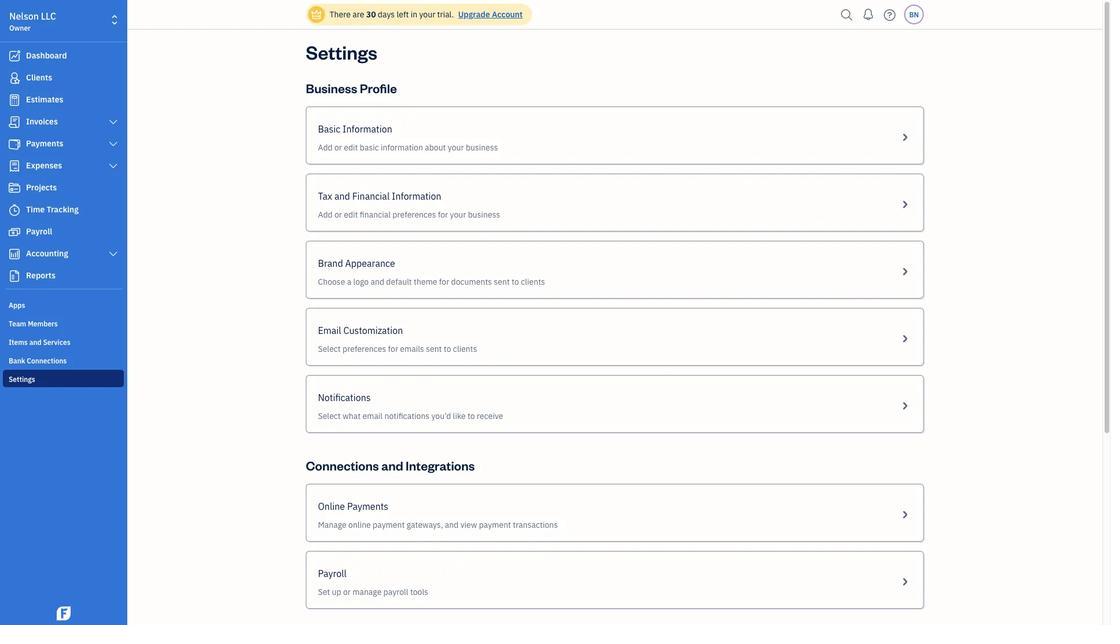 Task type: describe. For each thing, give the bounding box(es) containing it.
online
[[348, 519, 371, 530]]

choose a logo and default theme for documents sent to clients
[[318, 276, 545, 287]]

gateways,
[[407, 519, 443, 530]]

profile
[[360, 80, 397, 96]]

or for information
[[335, 142, 342, 153]]

items
[[9, 337, 28, 347]]

chevron large down image for accounting
[[108, 249, 119, 259]]

and left "view"
[[445, 519, 459, 530]]

settings inside main element
[[9, 374, 35, 384]]

and right logo
[[371, 276, 384, 287]]

payroll inside main element
[[26, 226, 52, 237]]

reports link
[[3, 266, 124, 286]]

what
[[343, 411, 361, 421]]

owner
[[9, 23, 31, 32]]

email
[[363, 411, 383, 421]]

1 vertical spatial information
[[392, 190, 441, 202]]

team members link
[[3, 314, 124, 332]]

time
[[26, 204, 45, 215]]

documents
[[451, 276, 492, 287]]

receive
[[477, 411, 503, 421]]

basic
[[360, 142, 379, 153]]

financial
[[360, 209, 391, 220]]

reports
[[26, 270, 56, 281]]

manage
[[318, 519, 347, 530]]

chevron large down image for expenses
[[108, 161, 119, 171]]

0 vertical spatial settings
[[306, 39, 377, 64]]

bank
[[9, 356, 25, 365]]

chevron large down image for payments
[[108, 139, 119, 149]]

money image
[[8, 226, 21, 238]]

business for basic information
[[466, 142, 498, 153]]

expenses
[[26, 160, 62, 171]]

basic information
[[318, 123, 392, 135]]

expense image
[[8, 160, 21, 172]]

items and services link
[[3, 333, 124, 350]]

projects
[[26, 182, 57, 193]]

apps
[[9, 300, 25, 310]]

like
[[453, 411, 466, 421]]

in
[[411, 9, 417, 20]]

dashboard image
[[8, 50, 21, 62]]

2 vertical spatial to
[[468, 411, 475, 421]]

clients link
[[3, 68, 124, 89]]

online payments
[[318, 500, 388, 512]]

edit for information
[[344, 142, 358, 153]]

main element
[[0, 0, 156, 625]]

0 vertical spatial for
[[438, 209, 448, 220]]

1 vertical spatial payments
[[347, 500, 388, 512]]

chevron large down image for invoices
[[108, 117, 119, 127]]

llc
[[41, 10, 56, 22]]

default
[[386, 276, 412, 287]]

clients
[[26, 72, 52, 83]]

select for notifications
[[318, 411, 341, 421]]

appearance
[[345, 257, 395, 269]]

set
[[318, 587, 330, 597]]

1 vertical spatial sent
[[426, 343, 442, 354]]

there
[[330, 9, 351, 20]]

you'd
[[431, 411, 451, 421]]

logo
[[353, 276, 369, 287]]

are
[[353, 9, 364, 20]]

tools
[[410, 587, 428, 597]]

estimate image
[[8, 94, 21, 106]]

1 horizontal spatial sent
[[494, 276, 510, 287]]

your for tax and financial information
[[450, 209, 466, 220]]

choose
[[318, 276, 345, 287]]

nelson
[[9, 10, 39, 22]]

and for items and services
[[29, 337, 41, 347]]

services
[[43, 337, 70, 347]]

invoices
[[26, 116, 58, 127]]

select for email customization
[[318, 343, 341, 354]]

information
[[381, 142, 423, 153]]

left
[[397, 9, 409, 20]]

1 vertical spatial for
[[439, 276, 449, 287]]

chart image
[[8, 248, 21, 260]]

0 vertical spatial to
[[512, 276, 519, 287]]

business for tax and financial information
[[468, 209, 500, 220]]

and for connections and integrations
[[381, 457, 403, 473]]

manage
[[353, 587, 382, 597]]

business profile
[[306, 80, 397, 96]]

accounting
[[26, 248, 68, 259]]

accounting link
[[3, 244, 124, 264]]

upgrade account link
[[456, 9, 523, 20]]

your for basic information
[[448, 142, 464, 153]]



Task type: vqa. For each thing, say whether or not it's contained in the screenshot.
"notifications" image
yes



Task type: locate. For each thing, give the bounding box(es) containing it.
1 add from the top
[[318, 142, 333, 153]]

go to help image
[[881, 6, 899, 23]]

members
[[28, 319, 58, 328]]

set up or manage payroll tools
[[318, 587, 428, 597]]

view
[[461, 519, 477, 530]]

1 horizontal spatial connections
[[306, 457, 379, 473]]

bank connections
[[9, 356, 67, 365]]

1 vertical spatial clients
[[453, 343, 477, 354]]

connections up online payments
[[306, 457, 379, 473]]

add for basic
[[318, 142, 333, 153]]

brand appearance
[[318, 257, 395, 269]]

payroll link
[[3, 222, 124, 242]]

0 vertical spatial sent
[[494, 276, 510, 287]]

notifications
[[385, 411, 430, 421]]

preferences down email customization
[[343, 343, 386, 354]]

payment image
[[8, 138, 21, 150]]

crown image
[[311, 8, 323, 21]]

0 vertical spatial edit
[[344, 142, 358, 153]]

nelson llc owner
[[9, 10, 56, 32]]

1 horizontal spatial clients
[[521, 276, 545, 287]]

0 horizontal spatial payments
[[26, 138, 63, 149]]

edit
[[344, 142, 358, 153], [344, 209, 358, 220]]

bank connections link
[[3, 351, 124, 369]]

payment
[[373, 519, 405, 530], [479, 519, 511, 530]]

or for and
[[335, 209, 342, 220]]

1 vertical spatial connections
[[306, 457, 379, 473]]

to right like
[[468, 411, 475, 421]]

bn
[[909, 10, 919, 19]]

1 vertical spatial payroll
[[318, 567, 347, 580]]

2 chevron large down image from the top
[[108, 161, 119, 171]]

to
[[512, 276, 519, 287], [444, 343, 451, 354], [468, 411, 475, 421]]

invoices link
[[3, 112, 124, 133]]

0 vertical spatial business
[[466, 142, 498, 153]]

1 vertical spatial to
[[444, 343, 451, 354]]

to right emails
[[444, 343, 451, 354]]

tracking
[[47, 204, 79, 215]]

notifications
[[318, 392, 371, 404]]

chevron large down image down payroll link
[[108, 249, 119, 259]]

tax and financial information
[[318, 190, 441, 202]]

payroll
[[383, 587, 408, 597]]

add for tax
[[318, 209, 333, 220]]

1 edit from the top
[[344, 142, 358, 153]]

payments up expenses
[[26, 138, 63, 149]]

or right up
[[343, 587, 351, 597]]

1 horizontal spatial payroll
[[318, 567, 347, 580]]

connections inside main element
[[27, 356, 67, 365]]

2 chevron large down image from the top
[[108, 249, 119, 259]]

transactions
[[513, 519, 558, 530]]

integrations
[[406, 457, 475, 473]]

chevron large down image up projects link
[[108, 161, 119, 171]]

chevron large down image inside expenses link
[[108, 161, 119, 171]]

select down email
[[318, 343, 341, 354]]

1 vertical spatial preferences
[[343, 343, 386, 354]]

2 select from the top
[[318, 411, 341, 421]]

1 horizontal spatial payments
[[347, 500, 388, 512]]

project image
[[8, 182, 21, 194]]

bn button
[[904, 5, 924, 24]]

0 vertical spatial or
[[335, 142, 342, 153]]

email
[[318, 324, 341, 337]]

invoice image
[[8, 116, 21, 128]]

estimates
[[26, 94, 63, 105]]

payment right "view"
[[479, 519, 511, 530]]

a
[[347, 276, 351, 287]]

to right documents
[[512, 276, 519, 287]]

and left integrations
[[381, 457, 403, 473]]

financial
[[352, 190, 390, 202]]

1 chevron large down image from the top
[[108, 139, 119, 149]]

1 vertical spatial settings
[[9, 374, 35, 384]]

time tracking link
[[3, 200, 124, 221]]

2 vertical spatial your
[[450, 209, 466, 220]]

sent right emails
[[426, 343, 442, 354]]

edit for and
[[344, 209, 358, 220]]

settings
[[306, 39, 377, 64], [9, 374, 35, 384]]

1 vertical spatial chevron large down image
[[108, 249, 119, 259]]

account
[[492, 9, 523, 20]]

0 vertical spatial payroll
[[26, 226, 52, 237]]

information
[[343, 123, 392, 135], [392, 190, 441, 202]]

or
[[335, 142, 342, 153], [335, 209, 342, 220], [343, 587, 351, 597]]

your
[[419, 9, 435, 20], [448, 142, 464, 153], [450, 209, 466, 220]]

select
[[318, 343, 341, 354], [318, 411, 341, 421]]

payments
[[26, 138, 63, 149], [347, 500, 388, 512]]

0 horizontal spatial to
[[444, 343, 451, 354]]

or down basic
[[335, 142, 342, 153]]

online
[[318, 500, 345, 512]]

0 horizontal spatial payroll
[[26, 226, 52, 237]]

or left the financial
[[335, 209, 342, 220]]

edit left the financial
[[344, 209, 358, 220]]

add
[[318, 142, 333, 153], [318, 209, 333, 220]]

0 horizontal spatial settings
[[9, 374, 35, 384]]

add down tax
[[318, 209, 333, 220]]

apps link
[[3, 296, 124, 313]]

customization
[[343, 324, 403, 337]]

and right tax
[[334, 190, 350, 202]]

preferences right the financial
[[393, 209, 436, 220]]

2 horizontal spatial to
[[512, 276, 519, 287]]

select what email notifications you'd like to receive
[[318, 411, 503, 421]]

chevron large down image inside 'payments' link
[[108, 139, 119, 149]]

information up basic
[[343, 123, 392, 135]]

tax
[[318, 190, 332, 202]]

0 vertical spatial your
[[419, 9, 435, 20]]

1 horizontal spatial to
[[468, 411, 475, 421]]

report image
[[8, 270, 21, 282]]

emails
[[400, 343, 424, 354]]

1 vertical spatial add
[[318, 209, 333, 220]]

0 vertical spatial information
[[343, 123, 392, 135]]

select left what
[[318, 411, 341, 421]]

30
[[366, 9, 376, 20]]

team members
[[9, 319, 58, 328]]

clients
[[521, 276, 545, 287], [453, 343, 477, 354]]

basic
[[318, 123, 341, 135]]

payments inside main element
[[26, 138, 63, 149]]

2 add from the top
[[318, 209, 333, 220]]

1 vertical spatial chevron large down image
[[108, 161, 119, 171]]

1 vertical spatial edit
[[344, 209, 358, 220]]

dashboard
[[26, 50, 67, 61]]

items and services
[[9, 337, 70, 347]]

2 edit from the top
[[344, 209, 358, 220]]

estimates link
[[3, 90, 124, 111]]

settings link
[[3, 370, 124, 387]]

payroll down time
[[26, 226, 52, 237]]

0 vertical spatial preferences
[[393, 209, 436, 220]]

0 horizontal spatial clients
[[453, 343, 477, 354]]

and for tax and financial information
[[334, 190, 350, 202]]

about
[[425, 142, 446, 153]]

1 vertical spatial select
[[318, 411, 341, 421]]

2 payment from the left
[[479, 519, 511, 530]]

trial.
[[437, 9, 454, 20]]

email customization
[[318, 324, 403, 337]]

time tracking
[[26, 204, 79, 215]]

there are 30 days left in your trial. upgrade account
[[330, 9, 523, 20]]

0 vertical spatial clients
[[521, 276, 545, 287]]

sent right documents
[[494, 276, 510, 287]]

1 horizontal spatial settings
[[306, 39, 377, 64]]

chevron large down image up expenses link
[[108, 139, 119, 149]]

settings down bank
[[9, 374, 35, 384]]

add or edit basic information about your business
[[318, 142, 498, 153]]

add down basic
[[318, 142, 333, 153]]

and inside main element
[[29, 337, 41, 347]]

connections
[[27, 356, 67, 365], [306, 457, 379, 473]]

days
[[378, 9, 395, 20]]

theme
[[414, 276, 437, 287]]

0 vertical spatial connections
[[27, 356, 67, 365]]

projects link
[[3, 178, 124, 199]]

0 vertical spatial add
[[318, 142, 333, 153]]

team
[[9, 319, 26, 328]]

chevron large down image
[[108, 139, 119, 149], [108, 161, 119, 171]]

payroll up up
[[318, 567, 347, 580]]

2 vertical spatial for
[[388, 343, 398, 354]]

1 horizontal spatial payment
[[479, 519, 511, 530]]

1 payment from the left
[[373, 519, 405, 530]]

0 horizontal spatial sent
[[426, 343, 442, 354]]

freshbooks image
[[54, 607, 73, 620]]

business
[[306, 80, 357, 96]]

manage online payment gateways, and view payment transactions
[[318, 519, 558, 530]]

2 vertical spatial or
[[343, 587, 351, 597]]

settings down there
[[306, 39, 377, 64]]

client image
[[8, 72, 21, 84]]

1 horizontal spatial preferences
[[393, 209, 436, 220]]

brand
[[318, 257, 343, 269]]

0 vertical spatial select
[[318, 343, 341, 354]]

0 horizontal spatial preferences
[[343, 343, 386, 354]]

upgrade
[[458, 9, 490, 20]]

payment right "online"
[[373, 519, 405, 530]]

connections down "items and services"
[[27, 356, 67, 365]]

1 select from the top
[[318, 343, 341, 354]]

0 vertical spatial chevron large down image
[[108, 117, 119, 127]]

chevron large down image inside accounting link
[[108, 249, 119, 259]]

business
[[466, 142, 498, 153], [468, 209, 500, 220]]

1 vertical spatial business
[[468, 209, 500, 220]]

expenses link
[[3, 156, 124, 177]]

timer image
[[8, 204, 21, 216]]

1 chevron large down image from the top
[[108, 117, 119, 127]]

dashboard link
[[3, 46, 124, 67]]

chevron large down image down estimates link
[[108, 117, 119, 127]]

select preferences for emails sent to clients
[[318, 343, 477, 354]]

0 horizontal spatial connections
[[27, 356, 67, 365]]

add or edit financial preferences for your business
[[318, 209, 500, 220]]

notifications image
[[859, 3, 878, 26]]

search image
[[838, 6, 856, 23]]

0 horizontal spatial payment
[[373, 519, 405, 530]]

1 vertical spatial your
[[448, 142, 464, 153]]

1 vertical spatial or
[[335, 209, 342, 220]]

0 vertical spatial chevron large down image
[[108, 139, 119, 149]]

chevron large down image inside invoices link
[[108, 117, 119, 127]]

edit left basic
[[344, 142, 358, 153]]

chevron large down image
[[108, 117, 119, 127], [108, 249, 119, 259]]

payments up "online"
[[347, 500, 388, 512]]

information up add or edit financial preferences for your business on the left of the page
[[392, 190, 441, 202]]

payments link
[[3, 134, 124, 155]]

and right items
[[29, 337, 41, 347]]

0 vertical spatial payments
[[26, 138, 63, 149]]



